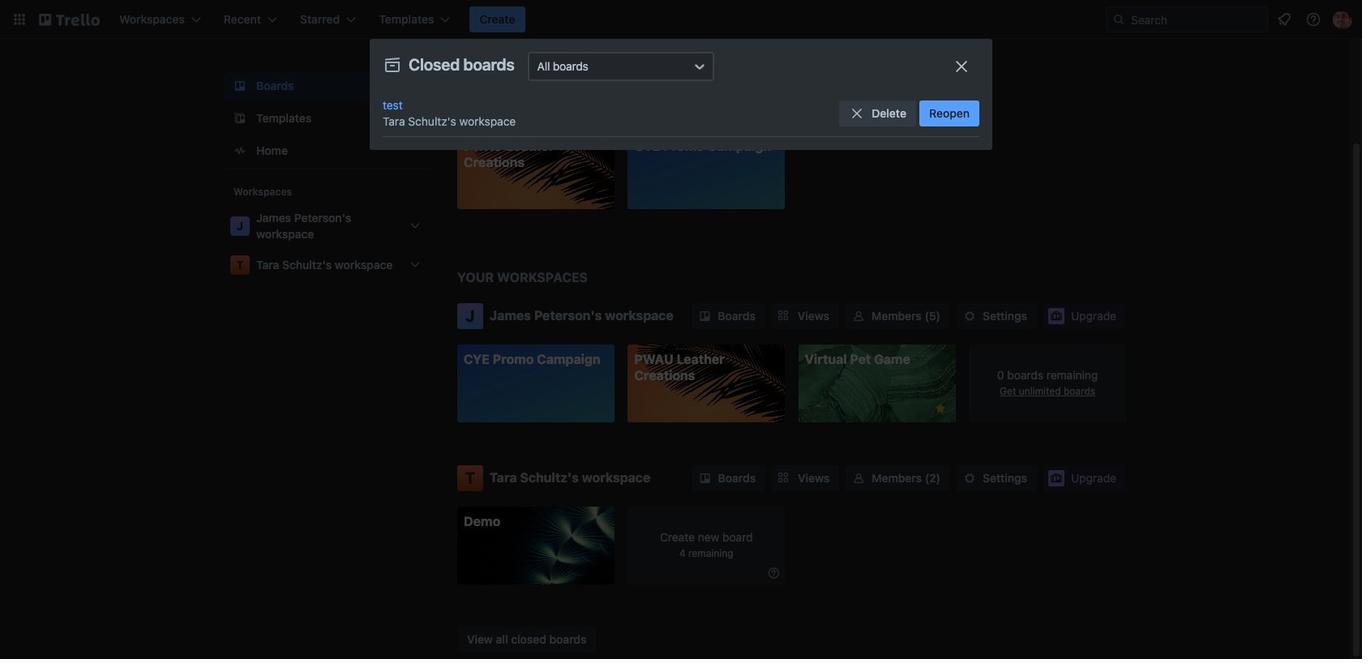 Task type: locate. For each thing, give the bounding box(es) containing it.
sm image
[[697, 308, 713, 324], [851, 308, 867, 324], [697, 470, 713, 486], [851, 470, 867, 486], [766, 565, 782, 581]]

0 vertical spatial sm image
[[962, 308, 978, 324]]

search image
[[1113, 13, 1126, 26]]

0 notifications image
[[1275, 10, 1294, 29]]

sm image
[[962, 308, 978, 324], [962, 470, 978, 486]]

home image
[[230, 141, 250, 161]]

1 vertical spatial sm image
[[962, 470, 978, 486]]



Task type: describe. For each thing, give the bounding box(es) containing it.
open information menu image
[[1306, 11, 1322, 28]]

primary element
[[0, 0, 1362, 39]]

board image
[[230, 76, 250, 96]]

1 sm image from the top
[[962, 308, 978, 324]]

2 sm image from the top
[[962, 470, 978, 486]]

template board image
[[230, 109, 250, 128]]

Search field
[[1106, 6, 1268, 32]]

james peterson (jamespeterson93) image
[[1333, 10, 1353, 29]]



Task type: vqa. For each thing, say whether or not it's contained in the screenshot.
James Peterson (jamespeterson93) icon
yes



